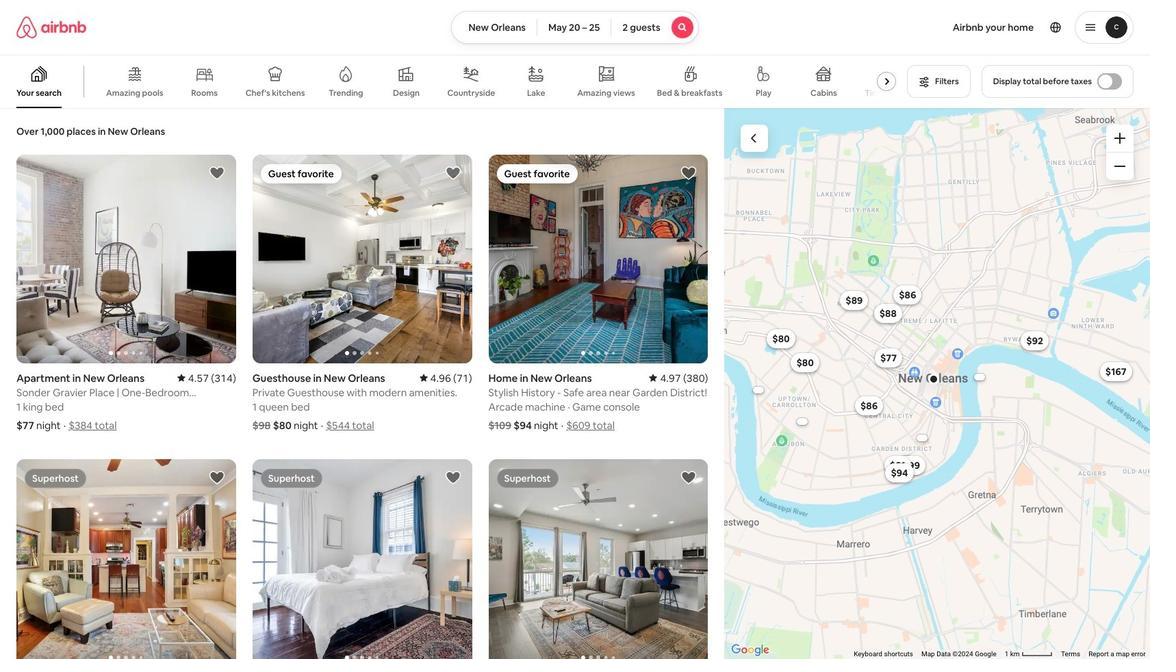 Task type: locate. For each thing, give the bounding box(es) containing it.
google image
[[728, 642, 773, 659]]

add to wishlist: condo in new orleans image
[[681, 470, 697, 486]]

None search field
[[452, 11, 699, 44]]

group
[[0, 55, 909, 108], [16, 155, 236, 363], [253, 155, 472, 363], [489, 155, 708, 363], [16, 459, 236, 659], [253, 459, 472, 659], [489, 459, 708, 659]]



Task type: vqa. For each thing, say whether or not it's contained in the screenshot.
the "Zoom in" icon
yes



Task type: describe. For each thing, give the bounding box(es) containing it.
add to wishlist: apartment in new orleans image
[[445, 470, 461, 486]]

zoom in image
[[1115, 133, 1126, 144]]

the location you searched image
[[929, 374, 940, 385]]

google map
showing 21 stays. region
[[725, 108, 1151, 659]]

add to wishlist: apartment in new orleans image
[[209, 165, 225, 181]]

zoom out image
[[1115, 161, 1126, 172]]

add to wishlist: home in new orleans image
[[681, 165, 697, 181]]

profile element
[[715, 0, 1134, 55]]

add to wishlist: home in new orleans image
[[209, 470, 225, 486]]

add to wishlist: guesthouse in new orleans image
[[445, 165, 461, 181]]



